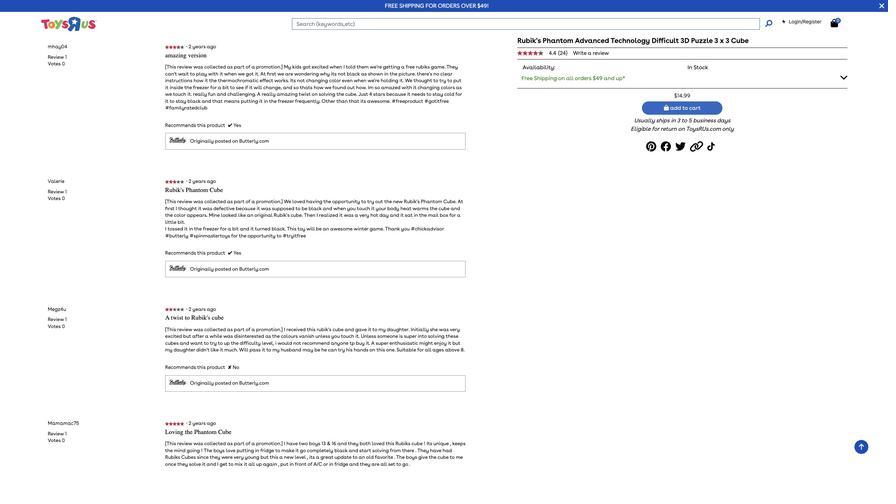 Task type: locate. For each thing, give the bounding box(es) containing it.
2 originally from the top
[[190, 266, 214, 272]]

on inside free shipping on all orders $49 and up* dropdown button
[[558, 75, 565, 82]]

2 vertical spatial but
[[261, 455, 269, 460]]

the down warms
[[419, 213, 427, 218]]

· 2 years ago up rubik's phantom cube
[[186, 179, 219, 184]]

1 for amazing version
[[65, 54, 67, 60]]

awesome
[[330, 226, 353, 232]]

1 vertical spatial have
[[430, 448, 441, 454]]

collected inside [this review was collected as part of a promotion.] i have two boys 13 & 16 and they both loved this rubiks cube ! its unique , keeps the mind going ! the boys love putting in fridge to make it go completely black and start solving from there . they have had rubiks cubes since they were very young but this a new level , its a great update to an old favorite .  the boys give the cube to me once they solve it and i get to mix it all up again , put in front of a/c or in fridge and they are all set to go .
[[204, 441, 226, 447]]

was up after on the left bottom of page
[[193, 327, 203, 332]]

solving inside [this review was collected as part of a promotion.] i have two boys 13 & 16 and they both loved this rubiks cube ! its unique , keeps the mind going ! the boys love putting in fridge to make it go completely black and start solving from there . they have had rubiks cubes since they were very young but this a new level , its a great update to an old favorite .  the boys give the cube to me once they solve it and i get to mix it all up again , put in front of a/c or in fridge and they are all set to go .
[[372, 448, 389, 454]]

of for since
[[246, 441, 250, 447]]

3 1 from the top
[[65, 317, 67, 322]]

part inside the [this review was collected as part of a promotion.] i received this rubik's cube and gave it to my daughter. initially she was very excited but after a while was disinterested as the colours vanish unless you touch it. unless someone is super into solving these cubes and want to try to up the difficulty level, i would not recommend anyone tp buy it. a super enthusiastic might enjoy it but my daughter didn't like it much. will pass it to my husband may be he can try his hands on this one. suitable for all ages above 8.
[[234, 327, 244, 332]]

boys down there
[[406, 455, 417, 460]]

out inside [this review was collected as part of a promotion.] we loved having the opportunity to try out the new rubik's phantom cube. at first i thought it was defective because it was supposed to be black and when you touch it your body heat warms the cube and the color appears.  mine looked like an original rubik's cube. then i realized it was a very hot day and it sat in the mail box for a little bit. i tossed it in the freezer for a bit and it turned black. this toy will be an awesome winter game. thank you #chickadvisor #butterly #spinmastertoys for the opportunity to #tryitfree
[[375, 199, 383, 205]]

years for the
[[193, 421, 206, 426]]

really down the change,
[[262, 91, 276, 97]]

collected inside [this review was collected as part of a promotion.] we loved having the opportunity to try out the new rubik's phantom cube. at first i thought it was defective because it was supposed to be black and when you touch it your body heat warms the cube and the color appears.  mine looked like an original rubik's cube. then i realized it was a very hot day and it sat in the mail box for a little bit. i tossed it in the freezer for a bit and it turned black. this toy will be an awesome winter game. thank you #chickadvisor #butterly #spinmastertoys for the opportunity to #tryitfree
[[204, 199, 226, 205]]

boys
[[309, 441, 320, 447], [214, 448, 225, 454], [406, 455, 417, 460]]

2 list from the top
[[48, 189, 67, 202]]

2 · from the top
[[186, 179, 187, 184]]

3 · from the top
[[186, 307, 187, 312]]

4 list from the top
[[48, 431, 67, 445]]

2 ✔ from the top
[[228, 250, 232, 256]]

[this for [this review was collected as part of a promotion.] i have two boys 13 & 16 and they both loved this rubiks cube ! its unique , keeps the mind going ! the boys love putting in fridge to make it go completely black and start solving from there . they have had rubiks cubes since they were very young but this a new level , its a great update to an old favorite .  the boys give the cube to me once they solve it and i get to mix it all up again , put in front of a/c or in fridge and they are all set to go .
[[165, 441, 176, 447]]

phantom
[[543, 36, 573, 45], [186, 186, 208, 194], [421, 199, 442, 205], [194, 428, 217, 436]]

its inside [this review was collected as part of a promotion.] i have two boys 13 & 16 and they both loved this rubiks cube ! its unique , keeps the mind going ! the boys love putting in fridge to make it go completely black and start solving from there . they have had rubiks cubes since they were very young but this a new level , its a great update to an old favorite .  the boys give the cube to me once they solve it and i get to mix it all up again , put in front of a/c or in fridge and they are all set to go .
[[309, 455, 315, 460]]

3 ago from the top
[[207, 307, 216, 312]]

posted
[[215, 138, 231, 144], [215, 266, 231, 272], [215, 381, 231, 386]]

0 horizontal spatial cube.
[[291, 213, 303, 218]]

0 vertical spatial how
[[194, 78, 203, 83]]

super down someone
[[376, 341, 388, 346]]

of for level,
[[246, 327, 250, 332]]

put inside the [this review was collected as part of a promotion.] my kids got excited when i told them we're getting a free rubiks game. they can't wait to play with it when we got it. at first we are wondering why its not black as shown in the picture. there's no clear instructions how it the thermochromatic effect works. its not changing color even when we're holding it. we thought to try to put it inside the freezer for a bit to see if it will change, and so thats how we found out how. im so amazed with it changing colors as we touch it. really fun and challenging. a really amazing twist on solving the cube. just 4 stars because it needs to stay cold for it to stay black and that means putting it in the freezer frequently. other than that its awesome. #freeproduct #gotitfree #familyratedclub
[[453, 78, 461, 83]]

collected up the defective
[[204, 199, 226, 205]]

butterly.com image for to
[[169, 379, 187, 386]]

i up colours
[[284, 327, 285, 332]]

promotion.] inside the [this review was collected as part of a promotion.] i received this rubik's cube and gave it to my daughter. initially she was very excited but after a while was disinterested as the colours vanish unless you touch it. unless someone is super into solving these cubes and want to try to up the difficulty level, i would not recommend anyone tp buy it. a super enthusiastic might enjoy it but my daughter didn't like it much. will pass it to my husband may be he can try his hands on this one. suitable for all ages above 8.
[[256, 327, 283, 332]]

1 years from the top
[[193, 44, 206, 49]]

on inside usually ships in 3 to 5 business days eligible for return on toysrus.com only
[[678, 126, 685, 132]]

they
[[447, 64, 458, 70], [417, 448, 429, 454]]

3 votes from the top
[[48, 324, 61, 329]]

for
[[426, 2, 437, 9]]

of inside the [this review was collected as part of a promotion.] i received this rubik's cube and gave it to my daughter. initially she was very excited but after a while was disinterested as the colours vanish unless you touch it. unless someone is super into solving these cubes and want to try to up the difficulty level, i would not recommend anyone tp buy it. a super enthusiastic might enjoy it but my daughter didn't like it much. will pass it to my husband may be he can try his hands on this one. suitable for all ages above 8.
[[246, 327, 250, 332]]

part for when
[[234, 64, 244, 70]]

1 collected from the top
[[204, 64, 226, 70]]

0 horizontal spatial like
[[211, 347, 219, 353]]

review inside the [this review was collected as part of a promotion.] i received this rubik's cube and gave it to my daughter. initially she was very excited but after a while was disinterested as the colours vanish unless you touch it. unless someone is super into solving these cubes and want to try to up the difficulty level, i would not recommend anyone tp buy it. a super enthusiastic might enjoy it but my daughter didn't like it much. will pass it to my husband may be he can try his hands on this one. suitable for all ages above 8.
[[177, 327, 192, 332]]

twist
[[299, 91, 311, 97], [171, 314, 183, 322]]

thank
[[385, 226, 400, 232]]

2 for the
[[189, 421, 191, 426]]

give
[[418, 455, 428, 460]]

[this for [this review was collected as part of a promotion.] we loved having the opportunity to try out the new rubik's phantom cube. at first i thought it was defective because it was supposed to be black and when you touch it your body heat warms the cube and the color appears.  mine looked like an original rubik's cube. then i realized it was a very hot day and it sat in the mail box for a little bit. i tossed it in the freezer for a bit and it turned black. this toy will be an awesome winter game. thank you #chickadvisor #butterly #spinmastertoys for the opportunity to #tryitfree
[[165, 199, 176, 205]]

3 2 from the top
[[189, 307, 191, 312]]

3 left 5
[[677, 117, 680, 124]]

1 · 2 years ago from the top
[[186, 44, 219, 49]]

was inside [this review was collected as part of a promotion.] i have two boys 13 & 16 and they both loved this rubiks cube ! its unique , keeps the mind going ! the boys love putting in fridge to make it go completely black and start solving from there . they have had rubiks cubes since they were very young but this a new level , its a great update to an old favorite .  the boys give the cube to me once they solve it and i get to mix it all up again , put in front of a/c or in fridge and they are all set to go .
[[193, 441, 203, 447]]

collected inside the [this review was collected as part of a promotion.] i received this rubik's cube and gave it to my daughter. initially she was very excited but after a while was disinterested as the colours vanish unless you touch it. unless someone is super into solving these cubes and want to try to up the difficulty level, i would not recommend anyone tp buy it. a super enthusiastic might enjoy it but my daughter didn't like it much. will pass it to my husband may be he can try his hands on this one. suitable for all ages above 8.
[[204, 327, 226, 332]]

1 vertical spatial not
[[297, 78, 305, 83]]

rubiks
[[396, 441, 410, 447], [165, 455, 180, 460]]

butterly.com for cube
[[239, 266, 269, 272]]

2 recommends this product ✔ yes from the top
[[165, 250, 241, 256]]

2 1 from the top
[[65, 189, 67, 195]]

in
[[688, 64, 692, 71]]

years for phantom
[[193, 179, 206, 184]]

you inside the [this review was collected as part of a promotion.] i received this rubik's cube and gave it to my daughter. initially she was very excited but after a while was disinterested as the colours vanish unless you touch it. unless someone is super into solving these cubes and want to try to up the difficulty level, i would not recommend anyone tp buy it. a super enthusiastic might enjoy it but my daughter didn't like it much. will pass it to my husband may be he can try his hands on this one. suitable for all ages above 8.
[[331, 334, 340, 339]]

2 years from the top
[[193, 179, 206, 184]]

0 horizontal spatial bit
[[223, 85, 229, 90]]

put
[[453, 78, 461, 83], [280, 462, 288, 467]]

2 [this from the top
[[165, 199, 176, 205]]

2 vertical spatial touch
[[341, 334, 354, 339]]

promotion.] for have
[[256, 441, 283, 447]]

it left much.
[[220, 347, 223, 353]]

1 horizontal spatial twist
[[299, 91, 311, 97]]

3d
[[681, 36, 689, 45]]

list for amazing version
[[48, 54, 67, 67]]

2 up loving the phantom cube
[[189, 421, 191, 426]]

warms
[[413, 206, 429, 211]]

hands
[[354, 347, 368, 353]]

3 [this from the top
[[165, 327, 176, 332]]

butterly.com image
[[169, 137, 187, 144], [169, 265, 187, 272], [169, 379, 187, 386]]

3 inside usually ships in 3 to 5 business days eligible for return on toysrus.com only
[[677, 117, 680, 124]]

! up since on the left bottom of the page
[[201, 448, 203, 454]]

pass
[[250, 347, 261, 353]]

[this
[[165, 64, 176, 70], [165, 199, 176, 205], [165, 327, 176, 332], [165, 441, 176, 447]]

bit inside [this review was collected as part of a promotion.] we loved having the opportunity to try out the new rubik's phantom cube. at first i thought it was defective because it was supposed to be black and when you touch it your body heat warms the cube and the color appears.  mine looked like an original rubik's cube. then i realized it was a very hot day and it sat in the mail box for a little bit. i tossed it in the freezer for a bit and it turned black. this toy will be an awesome winter game. thank you #chickadvisor #butterly #spinmastertoys for the opportunity to #tryitfree
[[232, 226, 239, 232]]

0 horizontal spatial very
[[234, 455, 244, 460]]

very inside [this review was collected as part of a promotion.] i have two boys 13 & 16 and they both loved this rubiks cube ! its unique , keeps the mind going ! the boys love putting in fridge to make it go completely black and start solving from there . they have had rubiks cubes since they were very young but this a new level , its a great update to an old favorite .  the boys give the cube to me once they solve it and i get to mix it all up again , put in front of a/c or in fridge and they are all set to go .
[[234, 455, 244, 460]]

like
[[238, 213, 246, 218], [211, 347, 219, 353]]

favorite
[[375, 455, 393, 460]]

votes for rubik's phantom cube
[[48, 196, 61, 201]]

review for [this review was collected as part of a promotion.] my kids got excited when i told them we're getting a free rubiks game. they can't wait to play with it when we got it. at first we are wondering why its not black as shown in the picture. there's no clear instructions how it the thermochromatic effect works. its not changing color even when we're holding it. we thought to try to put it inside the freezer for a bit to see if it will change, and so thats how we found out how. im so amazed with it changing colors as we touch it. really fun and challenging. a really amazing twist on solving the cube. just 4 stars because it needs to stay cold for it to stay black and that means putting it in the freezer frequently. other than that its awesome. #freeproduct #gotitfree #familyratedclub
[[177, 64, 192, 70]]

twist inside the [this review was collected as part of a promotion.] my kids got excited when i told them we're getting a free rubiks game. they can't wait to play with it when we got it. at first we are wondering why its not black as shown in the picture. there's no clear instructions how it the thermochromatic effect works. its not changing color even when we're holding it. we thought to try to put it inside the freezer for a bit to see if it will change, and so thats how we found out how. im so amazed with it changing colors as we touch it. really fun and challenging. a really amazing twist on solving the cube. just 4 stars because it needs to stay cold for it to stay black and that means putting it in the freezer frequently. other than that its awesome. #freeproduct #gotitfree #familyratedclub
[[299, 91, 311, 97]]

2 posted from the top
[[215, 266, 231, 272]]

of for thermochromatic
[[246, 64, 250, 70]]

mhay04
[[48, 44, 67, 49]]

4 [this from the top
[[165, 441, 176, 447]]

years for twist
[[193, 307, 206, 312]]

None search field
[[292, 18, 772, 30]]

0 for amazing version
[[62, 61, 65, 67]]

part for disinterested
[[234, 327, 244, 332]]

up down young
[[256, 462, 262, 467]]

list down the megz4u
[[48, 317, 67, 330]]

at inside [this review was collected as part of a promotion.] we loved having the opportunity to try out the new rubik's phantom cube. at first i thought it was defective because it was supposed to be black and when you touch it your body heat warms the cube and the color appears.  mine looked like an original rubik's cube. then i realized it was a very hot day and it sat in the mail box for a little bit. i tossed it in the freezer for a bit and it turned black. this toy will be an awesome winter game. thank you #chickadvisor #butterly #spinmastertoys for the opportunity to #tryitfree
[[458, 199, 463, 205]]

it down level,
[[262, 347, 265, 353]]

0 vertical spatial super
[[404, 334, 417, 339]]

a up young
[[252, 441, 255, 447]]

1 horizontal spatial 3
[[714, 36, 718, 45]]

0 vertical spatial very
[[359, 213, 369, 218]]

create a pinterest pin for rubik's phantom advanced technology difficult 3d puzzle 3 x 3 cube image
[[646, 139, 659, 155]]

3 product from the top
[[207, 365, 225, 370]]

stars
[[373, 91, 385, 97]]

[this inside [this review was collected as part of a promotion.] we loved having the opportunity to try out the new rubik's phantom cube. at first i thought it was defective because it was supposed to be black and when you touch it your body heat warms the cube and the color appears.  mine looked like an original rubik's cube. then i realized it was a very hot day and it sat in the mail box for a little bit. i tossed it in the freezer for a bit and it turned black. this toy will be an awesome winter game. thank you #chickadvisor #butterly #spinmastertoys for the opportunity to #tryitfree
[[165, 199, 176, 205]]

put up the colors at top
[[453, 78, 461, 83]]

3 butterly.com image from the top
[[169, 379, 187, 386]]

my
[[379, 327, 386, 332], [165, 347, 172, 353], [272, 347, 280, 353]]

· 2 years ago up the a twist to rubik's cube
[[186, 307, 219, 312]]

1 vertical spatial opportunity
[[248, 233, 275, 239]]

cube.
[[443, 199, 457, 205]]

to down black.
[[277, 233, 281, 239]]

and
[[604, 75, 615, 82], [283, 85, 292, 90], [217, 91, 226, 97], [202, 98, 211, 104], [323, 206, 332, 211], [451, 206, 460, 211], [390, 213, 399, 218], [240, 226, 249, 232], [345, 327, 354, 332], [180, 341, 189, 346], [337, 441, 347, 447], [349, 448, 358, 454], [207, 462, 216, 467], [349, 462, 359, 467]]

0 horizontal spatial because
[[236, 206, 255, 211]]

sat
[[405, 213, 413, 218]]

daughter
[[174, 347, 195, 353]]

2 yes from the top
[[233, 250, 241, 256]]

two
[[299, 441, 308, 447]]

3 butterly.com from the top
[[239, 381, 269, 386]]

Enter Keyword or Item No. search field
[[292, 18, 760, 30]]

1 vertical spatial its
[[360, 98, 366, 104]]

to inside usually ships in 3 to 5 business days eligible for return on toysrus.com only
[[682, 117, 687, 124]]

2 up amazing version
[[189, 44, 191, 49]]

part inside [this review was collected as part of a promotion.] i have two boys 13 & 16 and they both loved this rubiks cube ! its unique , keeps the mind going ! the boys love putting in fridge to make it go completely black and start solving from there . they have had rubiks cubes since they were very young but this a new level , its a great update to an old favorite .  the boys give the cube to me once they solve it and i get to mix it all up again , put in front of a/c or in fridge and they are all set to go .
[[234, 441, 244, 447]]

as up the defective
[[227, 199, 233, 205]]

review 1 votes 0 down the megz4u
[[48, 317, 67, 329]]

0 vertical spatial with
[[208, 71, 218, 77]]

review 1 votes 0 for rubik's
[[48, 189, 67, 201]]

list for loving the phantom cube
[[48, 431, 67, 445]]

rubiks up there
[[396, 441, 410, 447]]

0 vertical spatial its
[[290, 78, 296, 83]]

0 vertical spatial recommends this product ✔ yes
[[165, 122, 241, 128]]

means
[[224, 98, 240, 104]]

a inside the [this review was collected as part of a promotion.] my kids got excited when i told them we're getting a free rubiks game. they can't wait to play with it when we got it. at first we are wondering why its not black as shown in the picture. there's no clear instructions how it the thermochromatic effect works. its not changing color even when we're holding it. we thought to try to put it inside the freezer for a bit to see if it will change, and so thats how we found out how. im so amazed with it changing colors as we touch it. really fun and challenging. a really amazing twist on solving the cube. just 4 stars because it needs to stay cold for it to stay black and that means putting it in the freezer frequently. other than that its awesome. #freeproduct #gotitfree #familyratedclub
[[257, 91, 260, 97]]

1 vertical spatial its
[[427, 441, 432, 447]]

2 horizontal spatial touch
[[357, 206, 370, 211]]

login/register button
[[782, 18, 821, 25]]

list
[[48, 54, 67, 67], [48, 189, 67, 202], [48, 317, 67, 330], [48, 431, 67, 445]]

0 vertical spatial are
[[285, 71, 293, 77]]

0 vertical spatial first
[[267, 71, 276, 77]]

x
[[720, 36, 724, 45]]

review inside [this review was collected as part of a promotion.] i have two boys 13 & 16 and they both loved this rubiks cube ! its unique , keeps the mind going ! the boys love putting in fridge to make it go completely black and start solving from there . they have had rubiks cubes since they were very young but this a new level , its a great update to an old favorite .  the boys give the cube to me once they solve it and i get to mix it all up again , put in front of a/c or in fridge and they are all set to go .
[[177, 441, 192, 447]]

share a link to rubik's phantom advanced technology difficult 3d puzzle 3 x 3 cube on twitter image
[[675, 139, 688, 155]]

a up winter
[[355, 213, 358, 218]]

3 review 1 votes 0 from the top
[[48, 317, 67, 329]]

[this review was collected as part of a promotion.] i received this rubik's cube and gave it to my daughter. initially she was very excited but after a while was disinterested as the colours vanish unless you touch it. unless someone is super into solving these cubes and want to try to up the difficulty level, i would not recommend anyone tp buy it. a super enthusiastic might enjoy it but my daughter didn't like it much. will pass it to my husband may be he can try his hands on this one. suitable for all ages above 8.
[[165, 327, 465, 353]]

2 vertical spatial a
[[371, 341, 375, 346]]

part inside the [this review was collected as part of a promotion.] my kids got excited when i told them we're getting a free rubiks game. they can't wait to play with it when we got it. at first we are wondering why its not black as shown in the picture. there's no clear instructions how it the thermochromatic effect works. its not changing color even when we're holding it. we thought to try to put it inside the freezer for a bit to see if it will change, and so thats how we found out how. im so amazed with it changing colors as we touch it. really fun and challenging. a really amazing twist on solving the cube. just 4 stars because it needs to stay cold for it to stay black and that means putting it in the freezer frequently. other than that its awesome. #freeproduct #gotitfree #familyratedclub
[[234, 64, 244, 70]]

4 review from the top
[[48, 431, 64, 437]]

1 vertical spatial .
[[394, 455, 395, 460]]

0 horizontal spatial with
[[208, 71, 218, 77]]

its left 'unique'
[[427, 441, 432, 447]]

completely
[[307, 448, 333, 454]]

first up effect
[[267, 71, 276, 77]]

with right play
[[208, 71, 218, 77]]

very inside the [this review was collected as part of a promotion.] i received this rubik's cube and gave it to my daughter. initially she was very excited but after a while was disinterested as the colours vanish unless you touch it. unless someone is super into solving these cubes and want to try to up the difficulty level, i would not recommend anyone tp buy it. a super enthusiastic might enjoy it but my daughter didn't like it much. will pass it to my husband may be he can try his hands on this one. suitable for all ages above 8.
[[450, 327, 460, 332]]

2 vertical spatial .
[[409, 462, 410, 467]]

how right the thats
[[314, 85, 323, 90]]

1 vertical spatial out
[[375, 199, 383, 205]]

amazing down the works.
[[277, 91, 298, 97]]

not inside the [this review was collected as part of a promotion.] i received this rubik's cube and gave it to my daughter. initially she was very excited but after a while was disinterested as the colours vanish unless you touch it. unless someone is super into solving these cubes and want to try to up the difficulty level, i would not recommend anyone tp buy it. a super enthusiastic might enjoy it but my daughter didn't like it much. will pass it to my husband may be he can try his hands on this one. suitable for all ages above 8.
[[293, 341, 301, 346]]

from
[[390, 448, 401, 454]]

amazing version
[[165, 51, 207, 59]]

but
[[183, 334, 191, 339], [452, 341, 460, 346], [261, 455, 269, 460]]

bit down looked
[[232, 226, 239, 232]]

freezer down the change,
[[278, 98, 294, 104]]

2 2 from the top
[[189, 179, 191, 184]]

update
[[335, 455, 352, 460]]

was right while at the bottom
[[223, 334, 233, 339]]

game. up no
[[431, 64, 445, 70]]

yes for amazing version
[[233, 122, 241, 128]]

mine
[[209, 213, 220, 218]]

2 horizontal spatial .
[[415, 448, 416, 454]]

cube
[[731, 36, 749, 45], [210, 186, 223, 194], [218, 428, 232, 436]]

1 vertical spatial freezer
[[278, 98, 294, 104]]

solving inside the [this review was collected as part of a promotion.] my kids got excited when i told them we're getting a free rubiks game. they can't wait to play with it when we got it. at first we are wondering why its not black as shown in the picture. there's no clear instructions how it the thermochromatic effect works. its not changing color even when we're holding it. we thought to try to put it inside the freezer for a bit to see if it will change, and so thats how we found out how. im so amazed with it changing colors as we touch it. really fun and challenging. a really amazing twist on solving the cube. just 4 stars because it needs to stay cold for it to stay black and that means putting it in the freezer frequently. other than that its awesome. #freeproduct #gotitfree #familyratedclub
[[319, 91, 335, 97]]

votes for a twist to rubik's cube
[[48, 324, 61, 329]]

the right the #spinmastertoys at left top
[[239, 233, 246, 239]]

supposed
[[272, 206, 294, 211]]

0 vertical spatial fridge
[[260, 448, 274, 454]]

shipping
[[534, 75, 557, 82]]

4 ago from the top
[[207, 421, 216, 426]]

really left the fun
[[193, 91, 207, 97]]

amazing
[[165, 51, 187, 59], [277, 91, 298, 97]]

yes
[[233, 122, 241, 128], [233, 250, 241, 256]]

[this inside [this review was collected as part of a promotion.] i have two boys 13 & 16 and they both loved this rubiks cube ! its unique , keeps the mind going ! the boys love putting in fridge to make it go completely black and start solving from there . they have had rubiks cubes since they were very young but this a new level , its a great update to an old favorite .  the boys give the cube to me once they solve it and i get to mix it all up again , put in front of a/c or in fridge and they are all set to go .
[[165, 441, 176, 447]]

1 horizontal spatial have
[[430, 448, 441, 454]]

review 1 votes 0 for loving
[[48, 431, 67, 444]]

shipping
[[399, 2, 424, 9]]

1 vertical spatial excited
[[165, 334, 182, 339]]

2 vertical spatial posted
[[215, 381, 231, 386]]

years up version
[[193, 44, 206, 49]]

on inside the [this review was collected as part of a promotion.] my kids got excited when i told them we're getting a free rubiks game. they can't wait to play with it when we got it. at first we are wondering why its not black as shown in the picture. there's no clear instructions how it the thermochromatic effect works. its not changing color even when we're holding it. we thought to try to put it inside the freezer for a bit to see if it will change, and so thats how we found out how. im so amazed with it changing colors as we touch it. really fun and challenging. a really amazing twist on solving the cube. just 4 stars because it needs to stay cold for it to stay black and that means putting it in the freezer frequently. other than that its awesome. #freeproduct #gotitfree #familyratedclub
[[312, 91, 318, 97]]

1 ago from the top
[[207, 44, 216, 49]]

recommends this product ✔ yes down #familyratedclub
[[165, 122, 241, 128]]

part for it
[[234, 199, 244, 205]]

1 vertical spatial will
[[306, 226, 315, 232]]

free shipping for orders over $49! link
[[385, 2, 489, 9]]

1 horizontal spatial so
[[375, 85, 380, 90]]

votes for amazing version
[[48, 61, 61, 67]]

0 vertical spatial put
[[453, 78, 461, 83]]

3 collected from the top
[[204, 327, 226, 332]]

when inside [this review was collected as part of a promotion.] we loved having the opportunity to try out the new rubik's phantom cube. at first i thought it was defective because it was supposed to be black and when you touch it your body heat warms the cube and the color appears.  mine looked like an original rubik's cube. then i realized it was a very hot day and it sat in the mail box for a little bit. i tossed it in the freezer for a bit and it turned black. this toy will be an awesome winter game. thank you #chickadvisor #butterly #spinmastertoys for the opportunity to #tryitfree
[[333, 206, 346, 211]]

color inside [this review was collected as part of a promotion.] we loved having the opportunity to try out the new rubik's phantom cube. at first i thought it was defective because it was supposed to be black and when you touch it your body heat warms the cube and the color appears.  mine looked like an original rubik's cube. then i realized it was a very hot day and it sat in the mail box for a little bit. i tossed it in the freezer for a bit and it turned black. this toy will be an awesome winter game. thank you #chickadvisor #butterly #spinmastertoys for the opportunity to #tryitfree
[[174, 213, 186, 218]]

[this inside the [this review was collected as part of a promotion.] i received this rubik's cube and gave it to my daughter. initially she was very excited but after a while was disinterested as the colours vanish unless you touch it. unless someone is super into solving these cubes and want to try to up the difficulty level, i would not recommend anyone tp buy it. a super enthusiastic might enjoy it but my daughter didn't like it much. will pass it to my husband may be he can try his hands on this one. suitable for all ages above 8.
[[165, 327, 176, 332]]

years for version
[[193, 44, 206, 49]]

1 review 1 votes 0 from the top
[[48, 54, 67, 67]]

collected up love
[[204, 441, 226, 447]]

to right supposed
[[296, 206, 300, 211]]

recommends this product ✔ yes for version
[[165, 122, 241, 128]]

not up the "even"
[[338, 71, 346, 77]]

black up update
[[334, 448, 348, 454]]

bit inside the [this review was collected as part of a promotion.] my kids got excited when i told them we're getting a free rubiks game. they can't wait to play with it when we got it. at first we are wondering why its not black as shown in the picture. there's no clear instructions how it the thermochromatic effect works. its not changing color even when we're holding it. we thought to try to put it inside the freezer for a bit to see if it will change, and so thats how we found out how. im so amazed with it changing colors as we touch it. really fun and challenging. a really amazing twist on solving the cube. just 4 stars because it needs to stay cold for it to stay black and that means putting it in the freezer frequently. other than that its awesome. #freeproduct #gotitfree #familyratedclub
[[223, 85, 229, 90]]

1 vertical spatial boys
[[214, 448, 225, 454]]

1 [this from the top
[[165, 64, 176, 70]]

share rubik's phantom advanced technology difficult 3d puzzle 3 x 3 cube on facebook image
[[661, 139, 673, 155]]

out
[[347, 85, 355, 90], [375, 199, 383, 205]]

1 votes from the top
[[48, 61, 61, 67]]

amazed
[[381, 85, 401, 90]]

2 butterly.com from the top
[[239, 266, 269, 272]]

0 horizontal spatial so
[[293, 85, 299, 90]]

product for to
[[207, 365, 225, 370]]

have
[[286, 441, 298, 447], [430, 448, 441, 454]]

1 vertical spatial recommends this product ✔ yes
[[165, 250, 241, 256]]

a inside the [this review was collected as part of a promotion.] i received this rubik's cube and gave it to my daughter. initially she was very excited but after a while was disinterested as the colours vanish unless you touch it. unless someone is super into solving these cubes and want to try to up the difficulty level, i would not recommend anyone tp buy it. a super enthusiastic might enjoy it but my daughter didn't like it much. will pass it to my husband may be he can try his hands on this one. suitable for all ages above 8.
[[371, 341, 375, 346]]

4 part from the top
[[234, 441, 244, 447]]

0 vertical spatial cube.
[[345, 91, 357, 97]]

1 horizontal spatial game.
[[431, 64, 445, 70]]

up
[[224, 341, 230, 346], [256, 462, 262, 467]]

0 horizontal spatial its
[[309, 455, 315, 460]]

solve
[[189, 462, 201, 467]]

1 butterly.com from the top
[[239, 138, 269, 144]]

years
[[193, 44, 206, 49], [193, 179, 206, 184], [193, 307, 206, 312], [193, 421, 206, 426]]

originally posted on butterly.com for cube
[[190, 266, 269, 272]]

originally for to
[[190, 381, 214, 386]]

0 vertical spatial at
[[260, 71, 266, 77]]

they up clear
[[447, 64, 458, 70]]

1 promotion.] from the top
[[256, 64, 283, 70]]

the up the little
[[165, 213, 173, 218]]

black down the 'having'
[[309, 206, 322, 211]]

1 recommends this product ✔ yes from the top
[[165, 122, 241, 128]]

collected for mind
[[204, 441, 226, 447]]

putting inside the [this review was collected as part of a promotion.] my kids got excited when i told them we're getting a free rubiks game. they can't wait to play with it when we got it. at first we are wondering why its not black as shown in the picture. there's no clear instructions how it the thermochromatic effect works. its not changing color even when we're holding it. we thought to try to put it inside the freezer for a bit to see if it will change, and so thats how we found out how. im so amazed with it changing colors as we touch it. really fun and challenging. a really amazing twist on solving the cube. just 4 stars because it needs to stay cold for it to stay black and that means putting it in the freezer frequently. other than that its awesome. #freeproduct #gotitfree #familyratedclub
[[241, 98, 258, 104]]

a down 'make'
[[279, 455, 283, 460]]

we inside [this review was collected as part of a promotion.] we loved having the opportunity to try out the new rubik's phantom cube. at first i thought it was defective because it was supposed to be black and when you touch it your body heat warms the cube and the color appears.  mine looked like an original rubik's cube. then i realized it was a very hot day and it sat in the mail box for a little bit. i tossed it in the freezer for a bit and it turned black. this toy will be an awesome winter game. thank you #chickadvisor #butterly #spinmastertoys for the opportunity to #tryitfree
[[284, 199, 291, 205]]

try down clear
[[439, 78, 446, 83]]

promotion.] for received
[[256, 327, 283, 332]]

3 promotion.] from the top
[[256, 327, 283, 332]]

of inside the [this review was collected as part of a promotion.] my kids got excited when i told them we're getting a free rubiks game. they can't wait to play with it when we got it. at first we are wondering why its not black as shown in the picture. there's no clear instructions how it the thermochromatic effect works. its not changing color even when we're holding it. we thought to try to put it inside the freezer for a bit to see if it will change, and so thats how we found out how. im so amazed with it changing colors as we touch it. really fun and challenging. a really amazing twist on solving the cube. just 4 stars because it needs to stay cold for it to stay black and that means putting it in the freezer frequently. other than that its awesome. #freeproduct #gotitfree #familyratedclub
[[246, 64, 250, 70]]

1 horizontal spatial !
[[424, 441, 426, 447]]

as up much.
[[227, 327, 233, 332]]

amazing inside the [this review was collected as part of a promotion.] my kids got excited when i told them we're getting a free rubiks game. they can't wait to play with it when we got it. at first we are wondering why its not black as shown in the picture. there's no clear instructions how it the thermochromatic effect works. its not changing color even when we're holding it. we thought to try to put it inside the freezer for a bit to see if it will change, and so thats how we found out how. im so amazed with it changing colors as we touch it. really fun and challenging. a really amazing twist on solving the cube. just 4 stars because it needs to stay cold for it to stay black and that means putting it in the freezer frequently. other than that its awesome. #freeproduct #gotitfree #familyratedclub
[[277, 91, 298, 97]]

clear
[[440, 71, 452, 77]]

at up effect
[[260, 71, 266, 77]]

review for rubik's phantom cube
[[48, 189, 64, 195]]

0 vertical spatial cube
[[731, 36, 749, 45]]

1 posted from the top
[[215, 138, 231, 144]]

2 product from the top
[[207, 250, 225, 256]]

originally for cube
[[190, 266, 214, 272]]

with up needs
[[402, 85, 412, 90]]

going
[[187, 448, 200, 454]]

it left sat
[[400, 213, 404, 218]]

0
[[837, 18, 840, 23], [62, 61, 65, 67], [62, 196, 65, 201], [62, 324, 65, 329], [62, 438, 65, 444]]

0 vertical spatial butterly.com image
[[169, 137, 187, 144]]

0 vertical spatial solving
[[319, 91, 335, 97]]

0 horizontal spatial out
[[347, 85, 355, 90]]

.
[[415, 448, 416, 454], [394, 455, 395, 460], [409, 462, 410, 467]]

0 horizontal spatial .
[[394, 455, 395, 460]]

product down the #spinmastertoys at left top
[[207, 250, 225, 256]]

freezer up the #spinmastertoys at left top
[[203, 226, 219, 232]]

3 review from the top
[[48, 317, 64, 322]]

are inside the [this review was collected as part of a promotion.] my kids got excited when i told them we're getting a free rubiks game. they can't wait to play with it when we got it. at first we are wondering why its not black as shown in the picture. there's no clear instructions how it the thermochromatic effect works. its not changing color even when we're holding it. we thought to try to put it inside the freezer for a bit to see if it will change, and so thats how we found out how. im so amazed with it changing colors as we touch it. really fun and challenging. a really amazing twist on solving the cube. just 4 stars because it needs to stay cold for it to stay black and that means putting it in the freezer frequently. other than that its awesome. #freeproduct #gotitfree #familyratedclub
[[285, 71, 293, 77]]

1 horizontal spatial stay
[[433, 91, 443, 97]]

0 down mhay04
[[62, 61, 65, 67]]

2 vertical spatial solving
[[372, 448, 389, 454]]

first inside the [this review was collected as part of a promotion.] my kids got excited when i told them we're getting a free rubiks game. they can't wait to play with it when we got it. at first we are wondering why its not black as shown in the picture. there's no clear instructions how it the thermochromatic effect works. its not changing color even when we're holding it. we thought to try to put it inside the freezer for a bit to see if it will change, and so thats how we found out how. im so amazed with it changing colors as we touch it. really fun and challenging. a really amazing twist on solving the cube. just 4 stars because it needs to stay cold for it to stay black and that means putting it in the freezer frequently. other than that its awesome. #freeproduct #gotitfree #familyratedclub
[[267, 71, 276, 77]]

tiktok image
[[707, 139, 716, 155]]

free shipping for orders over $49!
[[385, 2, 489, 9]]

1 horizontal spatial amazing
[[277, 91, 298, 97]]

1 horizontal spatial ,
[[307, 455, 308, 460]]

3 posted from the top
[[215, 381, 231, 386]]

votes down mamamac75
[[48, 438, 61, 444]]

when up why
[[330, 64, 342, 70]]

0 horizontal spatial !
[[201, 448, 203, 454]]

3 part from the top
[[234, 327, 244, 332]]

2 vertical spatial originally
[[190, 381, 214, 386]]

black
[[347, 71, 360, 77], [187, 98, 201, 104], [309, 206, 322, 211], [334, 448, 348, 454]]

there's
[[417, 71, 432, 77]]

2 votes from the top
[[48, 196, 61, 201]]

go down the two
[[300, 448, 306, 454]]

1 horizontal spatial loved
[[372, 441, 385, 447]]

[this review was collected as part of a promotion.] my kids got excited when i told them we're getting a free rubiks game. they can't wait to play with it when we got it. at first we are wondering why its not black as shown in the picture. there's no clear instructions how it the thermochromatic effect works. its not changing color even when we're holding it. we thought to try to put it inside the freezer for a bit to see if it will change, and so thats how we found out how. im so amazed with it changing colors as we touch it. really fun and challenging. a really amazing twist on solving the cube. just 4 stars because it needs to stay cold for it to stay black and that means putting it in the freezer frequently. other than that its awesome. #freeproduct #gotitfree #familyratedclub
[[165, 64, 462, 111]]

2 collected from the top
[[204, 199, 226, 205]]

to left me
[[450, 455, 455, 460]]

as up love
[[227, 441, 233, 447]]

can't
[[165, 71, 177, 77]]

review for [this review was collected as part of a promotion.] i have two boys 13 & 16 and they both loved this rubiks cube ! its unique , keeps the mind going ! the boys love putting in fridge to make it go completely black and start solving from there . they have had rubiks cubes since they were very young but this a new level , its a great update to an old favorite .  the boys give the cube to me once they solve it and i get to mix it all up again , put in front of a/c or in fridge and they are all set to go .
[[177, 441, 192, 447]]

collected for was
[[204, 327, 226, 332]]

4 2 from the top
[[189, 421, 191, 426]]

recommends for to
[[165, 365, 196, 370]]

4 · from the top
[[186, 421, 187, 426]]

collected inside the [this review was collected as part of a promotion.] my kids got excited when i told them we're getting a free rubiks game. they can't wait to play with it when we got it. at first we are wondering why its not black as shown in the picture. there's no clear instructions how it the thermochromatic effect works. its not changing color even when we're holding it. we thought to try to put it inside the freezer for a bit to see if it will change, and so thats how we found out how. im so amazed with it changing colors as we touch it. really fun and challenging. a really amazing twist on solving the cube. just 4 stars because it needs to stay cold for it to stay black and that means putting it in the freezer frequently. other than that its awesome. #freeproduct #gotitfree #familyratedclub
[[204, 64, 226, 70]]

1 review from the top
[[48, 54, 64, 60]]

1 horizontal spatial put
[[453, 78, 461, 83]]

1 horizontal spatial are
[[372, 462, 379, 467]]

on
[[558, 75, 565, 82], [312, 91, 318, 97], [678, 126, 685, 132], [232, 138, 238, 144], [232, 266, 238, 272], [370, 347, 375, 353], [232, 381, 238, 386]]

2 horizontal spatial solving
[[428, 334, 445, 339]]

recommends this product ✘ no
[[165, 365, 239, 370]]

1 vertical spatial bit
[[232, 226, 239, 232]]

the up the fun
[[209, 78, 217, 83]]

2 for phantom
[[189, 179, 191, 184]]

4 votes from the top
[[48, 438, 61, 444]]

0 horizontal spatial that
[[212, 98, 223, 104]]

review for a twist to rubik's cube
[[48, 317, 64, 322]]

then
[[304, 213, 315, 218]]

3 · 2 years ago from the top
[[186, 307, 219, 312]]

· 2 years ago for version
[[186, 44, 219, 49]]

it right 'if' on the top left of page
[[249, 85, 253, 90]]

2 originally posted on butterly.com from the top
[[190, 266, 269, 272]]

1 vertical spatial posted
[[215, 266, 231, 272]]

touch inside the [this review was collected as part of a promotion.] my kids got excited when i told them we're getting a free rubiks game. they can't wait to play with it when we got it. at first we are wondering why its not black as shown in the picture. there's no clear instructions how it the thermochromatic effect works. its not changing color even when we're holding it. we thought to try to put it inside the freezer for a bit to see if it will change, and so thats how we found out how. im so amazed with it changing colors as we touch it. really fun and challenging. a really amazing twist on solving the cube. just 4 stars because it needs to stay cold for it to stay black and that means putting it in the freezer frequently. other than that its awesome. #freeproduct #gotitfree #familyratedclub
[[173, 91, 186, 97]]

young
[[245, 455, 259, 460]]

2 butterly.com image from the top
[[169, 265, 187, 272]]

0 horizontal spatial we
[[284, 199, 291, 205]]

recommend
[[302, 341, 330, 346]]

1 vertical spatial like
[[211, 347, 219, 353]]

the up since on the left bottom of the page
[[204, 448, 212, 454]]

1 list from the top
[[48, 54, 67, 67]]

it up #freeproduct
[[407, 91, 410, 97]]

4 promotion.] from the top
[[256, 441, 283, 447]]

1 vertical spatial amazing
[[277, 91, 298, 97]]

1 horizontal spatial a
[[257, 91, 260, 97]]

0 down mamamac75
[[62, 438, 65, 444]]

instructions
[[165, 78, 192, 83]]

0 vertical spatial originally
[[190, 138, 214, 144]]

promotion.] inside the [this review was collected as part of a promotion.] my kids got excited when i told them we're getting a free rubiks game. they can't wait to play with it when we got it. at first we are wondering why its not black as shown in the picture. there's no clear instructions how it the thermochromatic effect works. its not changing color even when we're holding it. we thought to try to put it inside the freezer for a bit to see if it will change, and so thats how we found out how. im so amazed with it changing colors as we touch it. really fun and challenging. a really amazing twist on solving the cube. just 4 stars because it needs to stay cold for it to stay black and that means putting it in the freezer frequently. other than that its awesome. #freeproduct #gotitfree #familyratedclub
[[256, 64, 283, 70]]

[this up the little
[[165, 199, 176, 205]]

cube.
[[345, 91, 357, 97], [291, 213, 303, 218]]

2 horizontal spatial but
[[452, 341, 460, 346]]

review for amazing version
[[48, 54, 64, 60]]

of inside [this review was collected as part of a promotion.] we loved having the opportunity to try out the new rubik's phantom cube. at first i thought it was defective because it was supposed to be black and when you touch it your body heat warms the cube and the color appears.  mine looked like an original rubik's cube. then i realized it was a very hot day and it sat in the mail box for a little bit. i tossed it in the freezer for a bit and it turned black. this toy will be an awesome winter game. thank you #chickadvisor #butterly #spinmastertoys for the opportunity to #tryitfree
[[246, 199, 250, 205]]

3 originally from the top
[[190, 381, 214, 386]]

cube up anyone
[[333, 327, 344, 332]]

phantom inside [this review was collected as part of a promotion.] we loved having the opportunity to try out the new rubik's phantom cube. at first i thought it was defective because it was supposed to be black and when you touch it your body heat warms the cube and the color appears.  mine looked like an original rubik's cube. then i realized it was a very hot day and it sat in the mail box for a little bit. i tossed it in the freezer for a bit and it turned black. this toy will be an awesome winter game. thank you #chickadvisor #butterly #spinmastertoys for the opportunity to #tryitfree
[[421, 199, 442, 205]]

review inside [this review was collected as part of a promotion.] we loved having the opportunity to try out the new rubik's phantom cube. at first i thought it was defective because it was supposed to be black and when you touch it your body heat warms the cube and the color appears.  mine looked like an original rubik's cube. then i realized it was a very hot day and it sat in the mail box for a little bit. i tossed it in the freezer for a bit and it turned black. this toy will be an awesome winter game. thank you #chickadvisor #butterly #spinmastertoys for the opportunity to #tryitfree
[[177, 199, 192, 205]]

fridge
[[260, 448, 274, 454], [334, 462, 348, 467]]

0 vertical spatial you
[[347, 206, 356, 211]]

2 review from the top
[[48, 189, 64, 195]]

stay up #gotitfree
[[433, 91, 443, 97]]

part up the defective
[[234, 199, 244, 205]]

was up play
[[193, 64, 203, 70]]

· 2 years ago for the
[[186, 421, 219, 426]]

0 for a twist to rubik's cube
[[62, 324, 65, 329]]

1 · from the top
[[186, 44, 187, 49]]

new inside [this review was collected as part of a promotion.] we loved having the opportunity to try out the new rubik's phantom cube. at first i thought it was defective because it was supposed to be black and when you touch it your body heat warms the cube and the color appears.  mine looked like an original rubik's cube. then i realized it was a very hot day and it sat in the mail box for a little bit. i tossed it in the freezer for a bit and it turned black. this toy will be an awesome winter game. thank you #chickadvisor #butterly #spinmastertoys for the opportunity to #tryitfree
[[393, 199, 403, 205]]

3 list from the top
[[48, 317, 67, 330]]

ages
[[433, 347, 444, 353]]

they
[[348, 441, 358, 447], [210, 455, 220, 460], [177, 462, 188, 467], [360, 462, 370, 467]]

it.
[[255, 71, 259, 77], [400, 78, 404, 83], [187, 91, 192, 97], [355, 334, 360, 339], [366, 341, 370, 346]]

hot
[[370, 213, 378, 218]]

5
[[689, 117, 692, 124]]

2 horizontal spatial boys
[[406, 455, 417, 460]]

3 originally posted on butterly.com from the top
[[190, 381, 269, 386]]

2 promotion.] from the top
[[256, 199, 283, 205]]

2 vertical spatial originally posted on butterly.com
[[190, 381, 269, 386]]

may
[[303, 347, 313, 353]]

holding
[[381, 78, 398, 83]]

4 years from the top
[[193, 421, 206, 426]]

0 vertical spatial got
[[303, 64, 311, 70]]

they inside [this review was collected as part of a promotion.] i have two boys 13 & 16 and they both loved this rubiks cube ! its unique , keeps the mind going ! the boys love putting in fridge to make it go completely black and start solving from there . they have had rubiks cubes since they were very young but this a new level , its a great update to an old favorite .  the boys give the cube to me once they solve it and i get to mix it all up again , put in front of a/c or in fridge and they are all set to go .
[[417, 448, 429, 454]]

we up the works.
[[277, 71, 284, 77]]

#tryitfree
[[283, 233, 306, 239]]

ago for a twist to rubik's cube
[[207, 307, 216, 312]]

like right didn't
[[211, 347, 219, 353]]

originally posted on butterly.com for to
[[190, 381, 269, 386]]

will inside the [this review was collected as part of a promotion.] my kids got excited when i told them we're getting a free rubiks game. they can't wait to play with it when we got it. at first we are wondering why its not black as shown in the picture. there's no clear instructions how it the thermochromatic effect works. its not changing color even when we're holding it. we thought to try to put it inside the freezer for a bit to see if it will change, and so thats how we found out how. im so amazed with it changing colors as we touch it. really fun and challenging. a really amazing twist on solving the cube. just 4 stars because it needs to stay cold for it to stay black and that means putting it in the freezer frequently. other than that its awesome. #freeproduct #gotitfree #familyratedclub
[[254, 85, 262, 90]]

4 collected from the top
[[204, 441, 226, 447]]

3 recommends from the top
[[165, 365, 196, 370]]

· for version
[[186, 44, 187, 49]]

review 1 votes 0 down valerie on the left of the page
[[48, 189, 67, 201]]

1 horizontal spatial because
[[386, 91, 406, 97]]

they up give
[[417, 448, 429, 454]]

ago up play
[[207, 44, 216, 49]]

0 vertical spatial stay
[[433, 91, 443, 97]]

part up love
[[234, 441, 244, 447]]

1 1 from the top
[[65, 54, 67, 60]]

0 horizontal spatial game.
[[370, 226, 384, 232]]

0 vertical spatial a
[[257, 91, 260, 97]]

0 horizontal spatial an
[[247, 213, 253, 218]]

a left free
[[401, 64, 405, 70]]

it. up the buy
[[355, 334, 360, 339]]

part for going
[[234, 441, 244, 447]]

0 vertical spatial recommends
[[165, 122, 196, 128]]

2 vertical spatial an
[[359, 455, 365, 460]]

0 horizontal spatial changing
[[306, 78, 328, 83]]

0 horizontal spatial you
[[331, 334, 340, 339]]

, right level at the bottom left of the page
[[307, 455, 308, 460]]

since
[[197, 455, 209, 460]]

the
[[204, 448, 212, 454], [396, 455, 405, 460]]

8.
[[461, 347, 465, 353]]

so left the thats
[[293, 85, 299, 90]]

0 vertical spatial rubiks
[[396, 441, 410, 447]]

2 part from the top
[[234, 199, 244, 205]]

cube inside the [this review was collected as part of a promotion.] i received this rubik's cube and gave it to my daughter. initially she was very excited but after a while was disinterested as the colours vanish unless you touch it. unless someone is super into solving these cubes and want to try to up the difficulty level, i would not recommend anyone tp buy it. a super enthusiastic might enjoy it but my daughter didn't like it much. will pass it to my husband may be he can try his hands on this one. suitable for all ages above 8.
[[333, 327, 344, 332]]

$49!
[[477, 2, 489, 9]]

✘
[[228, 365, 231, 370]]

4 · 2 years ago from the top
[[186, 421, 219, 426]]

1 yes from the top
[[233, 122, 241, 128]]

2 ago from the top
[[207, 179, 216, 184]]

to right get
[[229, 462, 233, 467]]

1 2 from the top
[[189, 44, 191, 49]]

1 horizontal spatial we
[[405, 78, 412, 83]]

2 review 1 votes 0 from the top
[[48, 189, 67, 201]]

its down 'just'
[[360, 98, 366, 104]]

review for loving the phantom cube
[[48, 431, 64, 437]]

how down play
[[194, 78, 203, 83]]

no
[[433, 71, 439, 77]]

part inside [this review was collected as part of a promotion.] we loved having the opportunity to try out the new rubik's phantom cube. at first i thought it was defective because it was supposed to be black and when you touch it your body heat warms the cube and the color appears.  mine looked like an original rubik's cube. then i realized it was a very hot day and it sat in the mail box for a little bit. i tossed it in the freezer for a bit and it turned black. this toy will be an awesome winter game. thank you #chickadvisor #butterly #spinmastertoys for the opportunity to #tryitfree
[[234, 199, 244, 205]]

1 part from the top
[[234, 64, 244, 70]]

4 1 from the top
[[65, 431, 67, 437]]

1 vertical spatial game.
[[370, 226, 384, 232]]

1 vertical spatial new
[[284, 455, 294, 460]]

will right the toy
[[306, 226, 315, 232]]

its up a/c
[[309, 455, 315, 460]]

#freeproduct
[[392, 98, 423, 104]]

[this inside the [this review was collected as part of a promotion.] my kids got excited when i told them we're getting a free rubiks game. they can't wait to play with it when we got it. at first we are wondering why its not black as shown in the picture. there's no clear instructions how it the thermochromatic effect works. its not changing color even when we're holding it. we thought to try to put it inside the freezer for a bit to see if it will change, and so thats how we found out how. im so amazed with it changing colors as we touch it. really fun and challenging. a really amazing twist on solving the cube. just 4 stars because it needs to stay cold for it to stay black and that means putting it in the freezer frequently. other than that its awesome. #freeproduct #gotitfree #familyratedclub
[[165, 64, 176, 70]]

excited
[[312, 64, 328, 70], [165, 334, 182, 339]]

0 horizontal spatial ,
[[278, 462, 279, 467]]

4 review 1 votes 0 from the top
[[48, 431, 67, 444]]

but up 'again'
[[261, 455, 269, 460]]

review
[[48, 54, 64, 60], [48, 189, 64, 195], [48, 317, 64, 322], [48, 431, 64, 437]]

1 ✔ from the top
[[228, 122, 232, 128]]

days
[[717, 117, 731, 124]]

putting up young
[[237, 448, 254, 454]]

promotion.] inside [this review was collected as part of a promotion.] i have two boys 13 & 16 and they both loved this rubiks cube ! its unique , keeps the mind going ! the boys love putting in fridge to make it go completely black and start solving from there . they have had rubiks cubes since they were very young but this a new level , its a great update to an old favorite .  the boys give the cube to me once they solve it and i get to mix it all up again , put in front of a/c or in fridge and they are all set to go .
[[256, 441, 283, 447]]

2 horizontal spatial my
[[379, 327, 386, 332]]

2 · 2 years ago from the top
[[186, 179, 219, 184]]

try up hot
[[367, 199, 374, 205]]

rubik's down enter keyword or item no. search box
[[517, 36, 541, 45]]

color inside the [this review was collected as part of a promotion.] my kids got excited when i told them we're getting a free rubiks game. they can't wait to play with it when we got it. at first we are wondering why its not black as shown in the picture. there's no clear instructions how it the thermochromatic effect works. its not changing color even when we're holding it. we thought to try to put it inside the freezer for a bit to see if it will change, and so thats how we found out how. im so amazed with it changing colors as we touch it. really fun and challenging. a really amazing twist on solving the cube. just 4 stars because it needs to stay cold for it to stay black and that means putting it in the freezer frequently. other than that its awesome. #freeproduct #gotitfree #familyratedclub
[[329, 78, 341, 83]]

#familyratedclub
[[165, 105, 207, 111]]

0 horizontal spatial got
[[246, 71, 254, 77]]

cube. inside [this review was collected as part of a promotion.] we loved having the opportunity to try out the new rubik's phantom cube. at first i thought it was defective because it was supposed to be black and when you touch it your body heat warms the cube and the color appears.  mine looked like an original rubik's cube. then i realized it was a very hot day and it sat in the mail box for a little bit. i tossed it in the freezer for a bit and it turned black. this toy will be an awesome winter game. thank you #chickadvisor #butterly #spinmastertoys for the opportunity to #tryitfree
[[291, 213, 303, 218]]

3 years from the top
[[193, 307, 206, 312]]

0 horizontal spatial fridge
[[260, 448, 274, 454]]

0 vertical spatial amazing
[[165, 51, 187, 59]]

list down mhay04
[[48, 54, 67, 67]]

2 recommends from the top
[[165, 250, 196, 256]]

2 horizontal spatial very
[[450, 327, 460, 332]]

thermochromatic
[[218, 78, 258, 83]]



Task type: describe. For each thing, give the bounding box(es) containing it.
i left get
[[217, 462, 218, 467]]

we inside the [this review was collected as part of a promotion.] my kids got excited when i told them we're getting a free rubiks game. they can't wait to play with it when we got it. at first we are wondering why its not black as shown in the picture. there's no clear instructions how it the thermochromatic effect works. its not changing color even when we're holding it. we thought to try to put it inside the freezer for a bit to see if it will change, and so thats how we found out how. im so amazed with it changing colors as we touch it. really fun and challenging. a really amazing twist on solving the cube. just 4 stars because it needs to stay cold for it to stay black and that means putting it in the freezer frequently. other than that its awesome. #freeproduct #gotitfree #familyratedclub
[[405, 78, 412, 83]]

1 originally from the top
[[190, 138, 214, 144]]

cube inside [this review was collected as part of a promotion.] we loved having the opportunity to try out the new rubik's phantom cube. at first i thought it was defective because it was supposed to be black and when you touch it your body heat warms the cube and the color appears.  mine looked like an original rubik's cube. then i realized it was a very hot day and it sat in the mail box for a little bit. i tossed it in the freezer for a bit and it turned black. this toy will be an awesome winter game. thank you #chickadvisor #butterly #spinmastertoys for the opportunity to #tryitfree
[[439, 206, 450, 211]]

and down since on the left bottom of the page
[[207, 462, 216, 467]]

was inside the [this review was collected as part of a promotion.] my kids got excited when i told them we're getting a free rubiks game. they can't wait to play with it when we got it. at first we are wondering why its not black as shown in the picture. there's no clear instructions how it the thermochromatic effect works. its not changing color even when we're holding it. we thought to try to put it inside the freezer for a bit to see if it will change, and so thats how we found out how. im so amazed with it changing colors as we touch it. really fun and challenging. a really amazing twist on solving the cube. just 4 stars because it needs to stay cold for it to stay black and that means putting it in the freezer frequently. other than that its awesome. #freeproduct #gotitfree #familyratedclub
[[193, 64, 203, 70]]

it. up #familyratedclub
[[187, 91, 192, 97]]

it. down unless
[[366, 341, 370, 346]]

0 for loving the phantom cube
[[62, 438, 65, 444]]

the up i
[[272, 334, 280, 339]]

cold
[[444, 91, 454, 97]]

1 vertical spatial !
[[201, 448, 203, 454]]

add to cart
[[669, 105, 701, 111]]

2 for twist
[[189, 307, 191, 312]]

mail
[[428, 213, 439, 218]]

to left 'make'
[[275, 448, 280, 454]]

0 horizontal spatial amazing
[[165, 51, 187, 59]]

game. inside the [this review was collected as part of a promotion.] my kids got excited when i told them we're getting a free rubiks game. they can't wait to play with it when we got it. at first we are wondering why its not black as shown in the picture. there's no clear instructions how it the thermochromatic effect works. its not changing color even when we're holding it. we thought to try to put it inside the freezer for a bit to see if it will change, and so thats how we found out how. im so amazed with it changing colors as we touch it. really fun and challenging. a really amazing twist on solving the cube. just 4 stars because it needs to stay cold for it to stay black and that means putting it in the freezer frequently. other than that its awesome. #freeproduct #gotitfree #familyratedclub
[[431, 64, 445, 70]]

was up original on the top left
[[261, 206, 271, 211]]

the up mail
[[430, 206, 437, 211]]

ago for rubik's phantom cube
[[207, 179, 216, 184]]

unless
[[315, 334, 330, 339]]

into
[[418, 334, 427, 339]]

it left turned
[[251, 226, 254, 232]]

2 for version
[[189, 44, 191, 49]]

are inside [this review was collected as part of a promotion.] i have two boys 13 & 16 and they both loved this rubiks cube ! its unique , keeps the mind going ! the boys love putting in fridge to make it go completely black and start solving from there . they have had rubiks cubes since they were very young but this a new level , its a great update to an old favorite .  the boys give the cube to me once they solve it and i get to mix it all up again , put in front of a/c or in fridge and they are all set to go .
[[372, 462, 379, 467]]

old
[[366, 455, 374, 460]]

and left start
[[349, 448, 358, 454]]

having
[[306, 199, 322, 205]]

rubiks
[[416, 64, 430, 70]]

it up needs
[[413, 85, 417, 90]]

· for phantom
[[186, 179, 187, 184]]

it left inside
[[165, 85, 168, 90]]

1 vertical spatial fridge
[[334, 462, 348, 467]]

#butterly
[[165, 233, 188, 239]]

will inside [this review was collected as part of a promotion.] we loved having the opportunity to try out the new rubik's phantom cube. at first i thought it was defective because it was supposed to be black and when you touch it your body heat warms the cube and the color appears.  mine looked like an original rubik's cube. then i realized it was a very hot day and it sat in the mail box for a little bit. i tossed it in the freezer for a bit and it turned black. this toy will be an awesome winter game. thank you #chickadvisor #butterly #spinmastertoys for the opportunity to #tryitfree
[[306, 226, 315, 232]]

1 vertical spatial we're
[[368, 78, 380, 83]]

[this for [this review was collected as part of a promotion.] my kids got excited when i told them we're getting a free rubiks game. they can't wait to play with it when we got it. at first we are wondering why its not black as shown in the picture. there's no clear instructions how it the thermochromatic effect works. its not changing color even when we're holding it. we thought to try to put it inside the freezer for a bit to see if it will change, and so thats how we found out how. im so amazed with it changing colors as we touch it. really fun and challenging. a really amazing twist on solving the cube. just 4 stars because it needs to stay cold for it to stay black and that means putting it in the freezer frequently. other than that its awesome. #freeproduct #gotitfree #familyratedclub
[[165, 64, 176, 70]]

product for cube
[[207, 250, 225, 256]]

the up the #spinmastertoys at left top
[[194, 226, 202, 232]]

i inside the [this review was collected as part of a promotion.] my kids got excited when i told them we're getting a free rubiks game. they can't wait to play with it when we got it. at first we are wondering why its not black as shown in the picture. there's no clear instructions how it the thermochromatic effect works. its not changing color even when we're holding it. we thought to try to put it inside the freezer for a bit to see if it will change, and so thats how we found out how. im so amazed with it changing colors as we touch it. really fun and challenging. a really amazing twist on solving the cube. just 4 stars because it needs to stay cold for it to stay black and that means putting it in the freezer frequently. other than that its awesome. #freeproduct #gotitfree #familyratedclub
[[343, 64, 345, 70]]

game. inside [this review was collected as part of a promotion.] we loved having the opportunity to try out the new rubik's phantom cube. at first i thought it was defective because it was supposed to be black and when you touch it your body heat warms the cube and the color appears.  mine looked like an original rubik's cube. then i realized it was a very hot day and it sat in the mail box for a little bit. i tossed it in the freezer for a bit and it turned black. this toy will be an awesome winter game. thank you #chickadvisor #butterly #spinmastertoys for the opportunity to #tryitfree
[[370, 226, 384, 232]]

2 horizontal spatial its
[[360, 98, 366, 104]]

even
[[342, 78, 353, 83]]

0 horizontal spatial have
[[286, 441, 298, 447]]

as inside [this review was collected as part of a promotion.] we loved having the opportunity to try out the new rubik's phantom cube. at first i thought it was defective because it was supposed to be black and when you touch it your body heat warms the cube and the color appears.  mine looked like an original rubik's cube. then i realized it was a very hot day and it sat in the mail box for a little bit. i tossed it in the freezer for a bit and it turned black. this toy will be an awesome winter game. thank you #chickadvisor #butterly #spinmastertoys for the opportunity to #tryitfree
[[227, 199, 233, 205]]

it up thermochromatic
[[220, 71, 223, 77]]

4
[[369, 91, 372, 97]]

his
[[346, 347, 353, 353]]

1 horizontal spatial its
[[331, 71, 337, 77]]

✔ for rubik's phantom cube
[[228, 250, 232, 256]]

review for [this review was collected as part of a promotion.] we loved having the opportunity to try out the new rubik's phantom cube. at first i thought it was defective because it was supposed to be black and when you touch it your body heat warms the cube and the color appears.  mine looked like an original rubik's cube. then i realized it was a very hot day and it sat in the mail box for a little bit. i tossed it in the freezer for a bit and it turned black. this toy will be an awesome winter game. thank you #chickadvisor #butterly #spinmastertoys for the opportunity to #tryitfree
[[177, 199, 192, 205]]

1 for rubik's phantom cube
[[65, 189, 67, 195]]

1 horizontal spatial the
[[396, 455, 405, 460]]

1 horizontal spatial .
[[409, 462, 410, 467]]

at inside the [this review was collected as part of a promotion.] my kids got excited when i told them we're getting a free rubiks game. they can't wait to play with it when we got it. at first we are wondering why its not black as shown in the picture. there's no clear instructions how it the thermochromatic effect works. its not changing color even when we're holding it. we thought to try to put it inside the freezer for a bit to see if it will change, and so thats how we found out how. im so amazed with it changing colors as we touch it. really fun and challenging. a really amazing twist on solving the cube. just 4 stars because it needs to stay cold for it to stay black and that means putting it in the freezer frequently. other than that its awesome. #freeproduct #gotitfree #familyratedclub
[[260, 71, 266, 77]]

challenging.
[[227, 91, 256, 97]]

in left front
[[290, 462, 294, 467]]

like inside the [this review was collected as part of a promotion.] i received this rubik's cube and gave it to my daughter. initially she was very excited but after a while was disinterested as the colours vanish unless you touch it. unless someone is super into solving these cubes and want to try to up the difficulty level, i would not recommend anyone tp buy it. a super enthusiastic might enjoy it but my daughter didn't like it much. will pass it to my husband may be he can try his hands on this one. suitable for all ages above 8.
[[211, 347, 219, 353]]

because inside [this review was collected as part of a promotion.] we loved having the opportunity to try out the new rubik's phantom cube. at first i thought it was defective because it was supposed to be black and when you touch it your body heat warms the cube and the color appears.  mine looked like an original rubik's cube. then i realized it was a very hot day and it sat in the mail box for a little bit. i tossed it in the freezer for a bit and it turned black. this toy will be an awesome winter game. thank you #chickadvisor #butterly #spinmastertoys for the opportunity to #tryitfree
[[236, 206, 255, 211]]

how.
[[356, 85, 367, 90]]

0 horizontal spatial my
[[165, 347, 172, 353]]

as up thermochromatic
[[227, 64, 233, 70]]

up inside [this review was collected as part of a promotion.] i have two boys 13 & 16 and they both loved this rubiks cube ! its unique , keeps the mind going ! the boys love putting in fridge to make it go completely black and start solving from there . they have had rubiks cubes since they were very young but this a new level , its a great update to an old favorite .  the boys give the cube to me once they solve it and i get to mix it all up again , put in front of a/c or in fridge and they are all set to go .
[[256, 462, 262, 467]]

2 vertical spatial boys
[[406, 455, 417, 460]]

1 vertical spatial ,
[[307, 455, 308, 460]]

the down found
[[336, 91, 344, 97]]

collected for because
[[204, 199, 226, 205]]

they left both
[[348, 441, 358, 447]]

· for the
[[186, 421, 187, 426]]

we up thermochromatic
[[238, 71, 245, 77]]

solving inside the [this review was collected as part of a promotion.] i received this rubik's cube and gave it to my daughter. initially she was very excited but after a while was disinterested as the colours vanish unless you touch it. unless someone is super into solving these cubes and want to try to up the difficulty level, i would not recommend anyone tp buy it. a super enthusiastic might enjoy it but my daughter didn't like it much. will pass it to my husband may be he can try his hands on this one. suitable for all ages above 8.
[[428, 334, 445, 339]]

black down told
[[347, 71, 360, 77]]

thought inside [this review was collected as part of a promotion.] we loved having the opportunity to try out the new rubik's phantom cube. at first i thought it was defective because it was supposed to be black and when you touch it your body heat warms the cube and the color appears.  mine looked like an original rubik's cube. then i realized it was a very hot day and it sat in the mail box for a little bit. i tossed it in the freezer for a bit and it turned black. this toy will be an awesome winter game. thank you #chickadvisor #butterly #spinmastertoys for the opportunity to #tryitfree
[[178, 206, 197, 211]]

i inside the [this review was collected as part of a promotion.] i received this rubik's cube and gave it to my daughter. initially she was very excited but after a while was disinterested as the colours vanish unless you touch it. unless someone is super into solving these cubes and want to try to up the difficulty level, i would not recommend anyone tp buy it. a super enthusiastic might enjoy it but my daughter didn't like it much. will pass it to my husband may be he can try his hands on this one. suitable for all ages above 8.
[[284, 327, 285, 332]]

and up realized
[[323, 206, 332, 211]]

received
[[286, 327, 306, 332]]

change,
[[263, 85, 282, 90]]

rubik's phantom advanced technology difficult 3d puzzle 3 x 3 cube
[[517, 36, 749, 45]]

the down getting
[[390, 71, 397, 77]]

technology
[[611, 36, 650, 45]]

advanced
[[575, 36, 609, 45]]

yes for rubik's phantom cube
[[233, 250, 241, 256]]

0 horizontal spatial stay
[[176, 98, 186, 104]]

freezer inside [this review was collected as part of a promotion.] we loved having the opportunity to try out the new rubik's phantom cube. at first i thought it was defective because it was supposed to be black and when you touch it your body heat warms the cube and the color appears.  mine looked like an original rubik's cube. then i realized it was a very hot day and it sat in the mail box for a little bit. i tossed it in the freezer for a bit and it turned black. this toy will be an awesome winter game. thank you #chickadvisor #butterly #spinmastertoys for the opportunity to #tryitfree
[[203, 226, 219, 232]]

day
[[379, 213, 389, 218]]

want
[[190, 341, 203, 346]]

cube up there
[[412, 441, 423, 447]]

in up young
[[255, 448, 259, 454]]

#spinmastertoys
[[190, 233, 230, 239]]

1 vertical spatial be
[[316, 226, 322, 232]]

0 horizontal spatial super
[[376, 341, 388, 346]]

just
[[358, 91, 368, 97]]

and right 16
[[337, 441, 347, 447]]

2 really from the left
[[262, 91, 276, 97]]

1 product from the top
[[207, 122, 225, 128]]

for inside usually ships in 3 to 5 business days eligible for return on toysrus.com only
[[652, 126, 659, 132]]

touch inside the [this review was collected as part of a promotion.] i received this rubik's cube and gave it to my daughter. initially she was very excited but after a while was disinterested as the colours vanish unless you touch it. unless someone is super into solving these cubes and want to try to up the difficulty level, i would not recommend anyone tp buy it. a super enthusiastic might enjoy it but my daughter didn't like it much. will pass it to my husband may be he can try his hands on this one. suitable for all ages above 8.
[[341, 334, 354, 339]]

it down since on the left bottom of the page
[[202, 462, 205, 467]]

0 vertical spatial but
[[183, 334, 191, 339]]

0 vertical spatial freezer
[[193, 85, 209, 90]]

colors
[[441, 85, 455, 90]]

1 horizontal spatial go
[[402, 462, 408, 467]]

orders
[[438, 2, 460, 9]]

a right after on the left bottom of page
[[205, 334, 208, 339]]

list for a twist to rubik's cube
[[48, 317, 67, 330]]

all inside the [this review was collected as part of a promotion.] i received this rubik's cube and gave it to my daughter. initially she was very excited but after a while was disinterested as the colours vanish unless you touch it. unless someone is super into solving these cubes and want to try to up the difficulty level, i would not recommend anyone tp buy it. a super enthusiastic might enjoy it but my daughter didn't like it much. will pass it to my husband may be he can try his hands on this one. suitable for all ages above 8.
[[425, 347, 431, 353]]

1 horizontal spatial super
[[404, 334, 417, 339]]

promotion.] for kids
[[256, 64, 283, 70]]

loved inside [this review was collected as part of a promotion.] we loved having the opportunity to try out the new rubik's phantom cube. at first i thought it was defective because it was supposed to be black and when you touch it your body heat warms the cube and the color appears.  mine looked like an original rubik's cube. then i realized it was a very hot day and it sat in the mail box for a little bit. i tossed it in the freezer for a bit and it turned black. this toy will be an awesome winter game. thank you #chickadvisor #butterly #spinmastertoys for the opportunity to #tryitfree
[[292, 199, 305, 205]]

0 vertical spatial an
[[247, 213, 253, 218]]

cubes
[[165, 341, 179, 346]]

cube up while at the bottom
[[212, 314, 224, 322]]

to down level,
[[266, 347, 271, 353]]

loving the phantom cube
[[165, 428, 232, 436]]

and inside dropdown button
[[604, 75, 615, 82]]

1 horizontal spatial got
[[303, 64, 311, 70]]

the left mind
[[165, 448, 173, 454]]

was down rubik's phantom cube
[[193, 199, 203, 205]]

get
[[220, 462, 227, 467]]

winter
[[354, 226, 368, 232]]

loved inside [this review was collected as part of a promotion.] i have two boys 13 & 16 and they both loved this rubiks cube ! its unique , keeps the mind going ! the boys love putting in fridge to make it go completely black and start solving from there . they have had rubiks cubes since they were very young but this a new level , its a great update to an old favorite .  the boys give the cube to me once they solve it and i get to mix it all up again , put in front of a/c or in fridge and they are all set to go .
[[372, 441, 385, 447]]

2 horizontal spatial you
[[401, 226, 410, 232]]

over
[[461, 2, 476, 9]]

in right sat
[[414, 213, 418, 218]]

black inside [this review was collected as part of a promotion.] i have two boys 13 & 16 and they both loved this rubiks cube ! its unique , keeps the mind going ! the boys love putting in fridge to make it go completely black and start solving from there . they have had rubiks cubes since they were very young but this a new level , its a great update to an old favorite .  the boys give the cube to me once they solve it and i get to mix it all up again , put in front of a/c or in fridge and they are all set to go .
[[334, 448, 348, 454]]

valerie
[[48, 179, 64, 184]]

1 really from the left
[[193, 91, 207, 97]]

phantom up 4.4 (24)
[[543, 36, 573, 45]]

in down the change,
[[264, 98, 268, 104]]

and down the fun
[[202, 98, 211, 104]]

0 link
[[831, 18, 845, 28]]

1 horizontal spatial you
[[347, 206, 356, 211]]

on inside the [this review was collected as part of a promotion.] i received this rubik's cube and gave it to my daughter. initially she was very excited but after a while was disinterested as the colours vanish unless you touch it. unless someone is super into solving these cubes and want to try to up the difficulty level, i would not recommend anyone tp buy it. a super enthusiastic might enjoy it but my daughter didn't like it much. will pass it to my husband may be he can try his hands on this one. suitable for all ages above 8.
[[370, 347, 375, 353]]

someone
[[377, 334, 398, 339]]

rubik's up the little
[[165, 186, 184, 194]]

close button image
[[879, 2, 884, 10]]

[this review was collected as part of a promotion.] we loved having the opportunity to try out the new rubik's phantom cube. at first i thought it was defective because it was supposed to be black and when you touch it your body heat warms the cube and the color appears.  mine looked like an original rubik's cube. then i realized it was a very hot day and it sat in the mail box for a little bit. i tossed it in the freezer for a bit and it turned black. this toy will be an awesome winter game. thank you #chickadvisor #butterly #spinmastertoys for the opportunity to #tryitfree
[[165, 199, 463, 239]]

2 vertical spatial cube
[[218, 428, 232, 436]]

free
[[385, 2, 398, 9]]

like inside [this review was collected as part of a promotion.] we loved having the opportunity to try out the new rubik's phantom cube. at first i thought it was defective because it was supposed to be black and when you touch it your body heat warms the cube and the color appears.  mine looked like an original rubik's cube. then i realized it was a very hot day and it sat in the mail box for a little bit. i tossed it in the freezer for a bit and it turned black. this toy will be an awesome winter game. thank you #chickadvisor #butterly #spinmastertoys for the opportunity to #tryitfree
[[238, 213, 246, 218]]

your
[[376, 206, 386, 211]]

didn't
[[196, 347, 209, 353]]

out inside the [this review was collected as part of a promotion.] my kids got excited when i told them we're getting a free rubiks game. they can't wait to play with it when we got it. at first we are wondering why its not black as shown in the picture. there's no clear instructions how it the thermochromatic effect works. its not changing color even when we're holding it. we thought to try to put it inside the freezer for a bit to see if it will change, and so thats how we found out how. im so amazed with it changing colors as we touch it. really fun and challenging. a really amazing twist on solving the cube. just 4 stars because it needs to stay cold for it to stay black and that means putting it in the freezer frequently. other than that its awesome. #freeproduct #gotitfree #familyratedclub
[[347, 85, 355, 90]]

was up awesome
[[344, 213, 354, 218]]

the right give
[[429, 455, 436, 460]]

daughter.
[[387, 327, 410, 332]]

write
[[573, 50, 587, 56]]

or
[[323, 462, 328, 467]]

cart
[[689, 105, 701, 111]]

&
[[327, 441, 330, 447]]

try down while at the bottom
[[210, 341, 217, 346]]

orders
[[575, 75, 592, 82]]

and down update
[[349, 462, 359, 467]]

review for [this review was collected as part of a promotion.] i received this rubik's cube and gave it to my daughter. initially she was very excited but after a while was disinterested as the colours vanish unless you touch it. unless someone is super into solving these cubes and want to try to up the difficulty level, i would not recommend anyone tp buy it. a super enthusiastic might enjoy it but my daughter didn't like it much. will pass it to my husband may be he can try his hands on this one. suitable for all ages above 8.
[[177, 327, 192, 332]]

0 right the login/register
[[837, 18, 840, 23]]

1 for loving the phantom cube
[[65, 431, 67, 437]]

as inside [this review was collected as part of a promotion.] i have two boys 13 & 16 and they both loved this rubiks cube ! its unique , keeps the mind going ! the boys love putting in fridge to make it go completely black and start solving from there . they have had rubiks cubes since they were very young but this a new level , its a great update to an old favorite .  the boys give the cube to me once they solve it and i get to mix it all up again , put in front of a/c or in fridge and they are all set to go .
[[227, 441, 233, 447]]

copy a link to rubik's phantom advanced technology difficult 3d puzzle 3 x 3 cube image
[[690, 139, 705, 155]]

1 vertical spatial with
[[402, 85, 412, 90]]

ago for amazing version
[[207, 44, 216, 49]]

putting inside [this review was collected as part of a promotion.] i have two boys 13 & 16 and they both loved this rubiks cube ! its unique , keeps the mind going ! the boys love putting in fridge to make it go completely black and start solving from there . they have had rubiks cubes since they were very young but this a new level , its a great update to an old favorite .  the boys give the cube to me once they solve it and i get to mix it all up again , put in front of a/c or in fridge and they are all set to go .
[[237, 448, 254, 454]]

butterly.com for to
[[239, 381, 269, 386]]

buy
[[356, 341, 365, 346]]

an inside [this review was collected as part of a promotion.] i have two boys 13 & 16 and they both loved this rubiks cube ! its unique , keeps the mind going ! the boys love putting in fridge to make it go completely black and start solving from there . they have had rubiks cubes since they were very young but this a new level , its a great update to an old favorite .  the boys give the cube to me once they solve it and i get to mix it all up again , put in front of a/c or in fridge and they are all set to go .
[[359, 455, 365, 460]]

toysrus.com
[[686, 126, 721, 132]]

the up "body" on the left of page
[[384, 199, 392, 205]]

· 2 years ago for phantom
[[186, 179, 219, 184]]

2 horizontal spatial 3
[[726, 36, 730, 45]]

was up mine
[[203, 206, 212, 211]]

black inside [this review was collected as part of a promotion.] we loved having the opportunity to try out the new rubik's phantom cube. at first i thought it was defective because it was supposed to be black and when you touch it your body heat warms the cube and the color appears.  mine looked like an original rubik's cube. then i realized it was a very hot day and it sat in the mail box for a little bit. i tossed it in the freezer for a bit and it turned black. this toy will be an awesome winter game. thank you #chickadvisor #butterly #spinmastertoys for the opportunity to #tryitfree
[[309, 206, 322, 211]]

in down appears.
[[189, 226, 193, 232]]

votes for loving the phantom cube
[[48, 438, 61, 444]]

1 horizontal spatial changing
[[418, 85, 440, 90]]

to inside "button"
[[682, 105, 688, 111]]

there
[[402, 448, 414, 454]]

to right set
[[396, 462, 401, 467]]

they down old
[[360, 462, 370, 467]]

0 horizontal spatial a
[[165, 314, 170, 322]]

thats
[[300, 85, 312, 90]]

to up didn't
[[204, 341, 209, 346]]

cube. inside the [this review was collected as part of a promotion.] my kids got excited when i told them we're getting a free rubiks game. they can't wait to play with it when we got it. at first we are wondering why its not black as shown in the picture. there's no clear instructions how it the thermochromatic effect works. its not changing color even when we're holding it. we thought to try to put it inside the freezer for a bit to see if it will change, and so thats how we found out how. im so amazed with it changing colors as we touch it. really fun and challenging. a really amazing twist on solving the cube. just 4 stars because it needs to stay cold for it to stay black and that means putting it in the freezer frequently. other than that its awesome. #freeproduct #gotitfree #familyratedclub
[[345, 91, 357, 97]]

for inside the [this review was collected as part of a promotion.] i received this rubik's cube and gave it to my daughter. initially she was very excited but after a while was disinterested as the colours vanish unless you touch it. unless someone is super into solving these cubes and want to try to up the difficulty level, i would not recommend anyone tp buy it. a super enthusiastic might enjoy it but my daughter didn't like it much. will pass it to my husband may be he can try his hands on this one. suitable for all ages above 8.
[[417, 347, 424, 353]]

all down young
[[248, 462, 255, 467]]

the right the 'having'
[[323, 199, 331, 205]]

0 vertical spatial we're
[[370, 64, 382, 70]]

original
[[254, 213, 273, 218]]

difficulty
[[240, 341, 261, 346]]

and down "body" on the left of page
[[390, 213, 399, 218]]

loving
[[165, 428, 183, 436]]

as up level,
[[265, 334, 271, 339]]

only
[[722, 126, 734, 132]]

excited inside the [this review was collected as part of a promotion.] my kids got excited when i told them we're getting a free rubiks game. they can't wait to play with it when we got it. at first we are wondering why its not black as shown in the picture. there's no clear instructions how it the thermochromatic effect works. its not changing color even when we're holding it. we thought to try to put it inside the freezer for a bit to see if it will change, and so thats how we found out how. im so amazed with it changing colors as we touch it. really fun and challenging. a really amazing twist on solving the cube. just 4 stars because it needs to stay cold for it to stay black and that means putting it in the freezer frequently. other than that its awesome. #freeproduct #gotitfree #familyratedclub
[[312, 64, 328, 70]]

try inside the [this review was collected as part of a promotion.] my kids got excited when i told them we're getting a free rubiks game. they can't wait to play with it when we got it. at first we are wondering why its not black as shown in the picture. there's no clear instructions how it the thermochromatic effect works. its not changing color even when we're holding it. we thought to try to put it inside the freezer for a bit to see if it will change, and so thats how we found out how. im so amazed with it changing colors as we touch it. really fun and challenging. a really amazing twist on solving the cube. just 4 stars because it needs to stay cold for it to stay black and that means putting it in the freezer frequently. other than that its awesome. #freeproduct #gotitfree #familyratedclub
[[439, 78, 446, 83]]

16
[[332, 441, 336, 447]]

free shipping on all orders $49 and up* button
[[517, 70, 847, 85]]

0 horizontal spatial rubiks
[[165, 455, 180, 460]]

i
[[275, 341, 277, 346]]

0 vertical spatial !
[[424, 441, 426, 447]]

body
[[387, 206, 399, 211]]

0 horizontal spatial twist
[[171, 314, 183, 322]]

excited inside the [this review was collected as part of a promotion.] i received this rubik's cube and gave it to my daughter. initially she was very excited but after a while was disinterested as the colours vanish unless you touch it. unless someone is super into solving these cubes and want to try to up the difficulty level, i would not recommend anyone tp buy it. a super enthusiastic might enjoy it but my daughter didn't like it much. will pass it to my husband may be he can try his hands on this one. suitable for all ages above 8.
[[165, 334, 182, 339]]

it up #familyratedclub
[[165, 98, 168, 104]]

both
[[360, 441, 371, 447]]

1 vertical spatial cube
[[210, 186, 223, 194]]

in inside usually ships in 3 to 5 business days eligible for return on toysrus.com only
[[671, 117, 676, 124]]

they inside the [this review was collected as part of a promotion.] my kids got excited when i told them we're getting a free rubiks game. they can't wait to play with it when we got it. at first we are wondering why its not black as shown in the picture. there's no clear instructions how it the thermochromatic effect works. its not changing color even when we're holding it. we thought to try to put it inside the freezer for a bit to see if it will change, and so thats how we found out how. im so amazed with it changing colors as we touch it. really fun and challenging. a really amazing twist on solving the cube. just 4 stars because it needs to stay cold for it to stay black and that means putting it in the freezer frequently. other than that its awesome. #freeproduct #gotitfree #familyratedclub
[[447, 64, 458, 70]]

front
[[295, 462, 306, 467]]

rubik's
[[317, 327, 331, 332]]

· 2 years ago for twist
[[186, 307, 219, 312]]

i right "then"
[[317, 213, 318, 218]]

rubik's down supposed
[[274, 213, 290, 218]]

keeps
[[452, 441, 466, 447]]

thought inside the [this review was collected as part of a promotion.] my kids got excited when i told them we're getting a free rubiks game. they can't wait to play with it when we got it. at first we are wondering why its not black as shown in the picture. there's no clear instructions how it the thermochromatic effect works. its not changing color even when we're holding it. we thought to try to put it inside the freezer for a bit to see if it will change, and so thats how we found out how. im so amazed with it changing colors as we touch it. really fun and challenging. a really amazing twist on solving the cube. just 4 stars because it needs to stay cold for it to stay black and that means putting it in the freezer frequently. other than that its awesome. #freeproduct #gotitfree #familyratedclub
[[414, 78, 432, 83]]

rubik's phantom cube
[[165, 186, 223, 194]]

0 vertical spatial opportunity
[[332, 199, 360, 205]]

shopping bag image
[[831, 19, 838, 27]]

0 horizontal spatial the
[[204, 448, 212, 454]]

2 vertical spatial ,
[[278, 462, 279, 467]]

✔ for amazing version
[[228, 122, 232, 128]]

0 vertical spatial be
[[302, 206, 307, 211]]

0 horizontal spatial how
[[194, 78, 203, 83]]

the down the change,
[[269, 98, 277, 104]]

wondering
[[294, 71, 319, 77]]

to right wait
[[190, 71, 195, 77]]

be inside the [this review was collected as part of a promotion.] i received this rubik's cube and gave it to my daughter. initially she was very excited but after a while was disinterested as the colours vanish unless you touch it. unless someone is super into solving these cubes and want to try to up the difficulty level, i would not recommend anyone tp buy it. a super enthusiastic might enjoy it but my daughter didn't like it much. will pass it to my husband may be he can try his hands on this one. suitable for all ages above 8.
[[314, 347, 320, 353]]

wait
[[178, 71, 189, 77]]

frequently.
[[295, 98, 321, 104]]

this left one.
[[376, 347, 385, 353]]

put inside [this review was collected as part of a promotion.] i have two boys 13 & 16 and they both loved this rubiks cube ! its unique , keeps the mind going ! the boys love putting in fridge to make it go completely black and start solving from there . they have had rubiks cubes since they were very young but this a new level , its a great update to an old favorite .  the boys give the cube to me once they solve it and i get to mix it all up again , put in front of a/c or in fridge and they are all set to go .
[[280, 462, 288, 467]]

1 that from the left
[[212, 98, 223, 104]]

me
[[456, 455, 463, 460]]

toys r us image
[[41, 16, 97, 32]]

posted for cube
[[215, 266, 231, 272]]

2 so from the left
[[375, 85, 380, 90]]

1 vertical spatial an
[[323, 226, 329, 232]]

was right she
[[439, 327, 449, 332]]

1 horizontal spatial rubiks
[[396, 441, 410, 447]]

new inside [this review was collected as part of a promotion.] i have two boys 13 & 16 and they both loved this rubiks cube ! its unique , keeps the mind going ! the boys love putting in fridge to make it go completely black and start solving from there . they have had rubiks cubes since they were very young but this a new level , its a great update to an old favorite .  the boys give the cube to me once they solve it and i get to mix it all up again , put in front of a/c or in fridge and they are all set to go .
[[284, 455, 294, 460]]

it. up thermochromatic
[[255, 71, 259, 77]]

list for rubik's phantom cube
[[48, 189, 67, 202]]

all down favorite
[[381, 462, 387, 467]]

shopping bag image
[[664, 105, 669, 111]]

the right loving
[[185, 428, 193, 436]]

would
[[278, 341, 292, 346]]

1 originally posted on butterly.com from the top
[[190, 138, 269, 144]]

posted for to
[[215, 381, 231, 386]]

its inside [this review was collected as part of a promotion.] i have two boys 13 & 16 and they both loved this rubiks cube ! its unique , keeps the mind going ! the boys love putting in fridge to make it go completely black and start solving from there . they have had rubiks cubes since they were very young but this a new level , its a great update to an old favorite .  the boys give the cube to me once they solve it and i get to mix it all up again , put in front of a/c or in fridge and they are all set to go .
[[427, 441, 432, 447]]

usually
[[634, 117, 655, 124]]

im
[[368, 85, 374, 90]]

write a review button
[[573, 50, 609, 56]]

1 recommends from the top
[[165, 122, 196, 128]]

than
[[336, 98, 348, 104]]

first inside [this review was collected as part of a promotion.] we loved having the opportunity to try out the new rubik's phantom cube. at first i thought it was defective because it was supposed to be black and when you touch it your body heat warms the cube and the color appears.  mine looked like an original rubik's cube. then i realized it was a very hot day and it sat in the mail box for a little bit. i tossed it in the freezer for a bit and it turned black. this toy will be an awesome winter game. thank you #chickadvisor #butterly #spinmastertoys for the opportunity to #tryitfree
[[165, 206, 174, 211]]

$14.99
[[674, 92, 691, 99]]

review 1 votes 0 for amazing
[[48, 54, 67, 67]]

0 horizontal spatial boys
[[214, 448, 225, 454]]

had
[[443, 448, 452, 454]]

these
[[446, 334, 458, 339]]

promotion.] for loved
[[256, 199, 283, 205]]

cube down had
[[438, 455, 449, 460]]

review 1 votes 0 for a
[[48, 317, 67, 329]]

but inside [this review was collected as part of a promotion.] i have two boys 13 & 16 and they both loved this rubiks cube ! its unique , keeps the mind going ! the boys love putting in fridge to make it go completely black and start solving from there . they have had rubiks cubes since they were very young but this a new level , its a great update to an old favorite .  the boys give the cube to me once they solve it and i get to mix it all up again , put in front of a/c or in fridge and they are all set to go .
[[261, 455, 269, 460]]

0 vertical spatial .
[[415, 448, 416, 454]]

once
[[165, 462, 176, 467]]

1 vertical spatial how
[[314, 85, 323, 90]]

because inside the [this review was collected as part of a promotion.] my kids got excited when i told them we're getting a free rubiks game. they can't wait to play with it when we got it. at first we are wondering why its not black as shown in the picture. there's no clear instructions how it the thermochromatic effect works. its not changing color even when we're holding it. we thought to try to put it inside the freezer for a bit to see if it will change, and so thats how we found out how. im so amazed with it changing colors as we touch it. really fun and challenging. a really amazing twist on solving the cube. just 4 stars because it needs to stay cold for it to stay black and that means putting it in the freezer frequently. other than that its awesome. #freeproduct #gotitfree #familyratedclub
[[386, 91, 406, 97]]

this down #familyratedclub
[[197, 122, 206, 128]]

0 for rubik's phantom cube
[[62, 196, 65, 201]]

i down the little
[[165, 226, 166, 232]]

recommends for cube
[[165, 250, 196, 256]]

try inside [this review was collected as part of a promotion.] we loved having the opportunity to try out the new rubik's phantom cube. at first i thought it was defective because it was supposed to be black and when you touch it your body heat warms the cube and the color appears.  mine looked like an original rubik's cube. then i realized it was a very hot day and it sat in the mail box for a little bit. i tossed it in the freezer for a bit and it turned black. this toy will be an awesome winter game. thank you #chickadvisor #butterly #spinmastertoys for the opportunity to #tryitfree
[[367, 199, 374, 205]]

this down the #spinmastertoys at left top
[[197, 250, 206, 256]]

other
[[322, 98, 335, 104]]

eligible
[[631, 126, 651, 132]]

1 so from the left
[[293, 85, 299, 90]]

very inside [this review was collected as part of a promotion.] we loved having the opportunity to try out the new rubik's phantom cube. at first i thought it was defective because it was supposed to be black and when you touch it your body heat warms the cube and the color appears.  mine looked like an original rubik's cube. then i realized it was a very hot day and it sat in the mail box for a little bit. i tossed it in the freezer for a bit and it turned black. this toy will be an awesome winter game. thank you #chickadvisor #butterly #spinmastertoys for the opportunity to #tryitfree
[[359, 213, 369, 218]]

butterly.com image for cube
[[169, 265, 187, 272]]

2 that from the left
[[349, 98, 359, 104]]

of for original
[[246, 199, 250, 205]]

no
[[233, 365, 239, 370]]

recommends this product ✔ yes for phantom
[[165, 250, 241, 256]]

the down "instructions"
[[184, 85, 192, 90]]

1 for a twist to rubik's cube
[[65, 317, 67, 322]]

rubik's up heat
[[404, 199, 420, 205]]

make
[[281, 448, 294, 454]]

0 vertical spatial ,
[[450, 441, 451, 447]]

#gotitfree
[[424, 98, 449, 104]]

as down the them
[[361, 71, 367, 77]]

a down looked
[[228, 226, 231, 232]]

and down the works.
[[283, 85, 292, 90]]

it down effect
[[259, 98, 263, 104]]

to left the see
[[230, 85, 235, 90]]

and up daughter
[[180, 341, 189, 346]]

0 vertical spatial boys
[[309, 441, 320, 447]]

version
[[188, 51, 207, 59]]

review down advanced
[[593, 50, 609, 56]]

disinterested
[[234, 334, 264, 339]]

heat
[[400, 206, 411, 211]]

a right write on the right
[[588, 50, 592, 56]]

it up hot
[[371, 206, 375, 211]]

one.
[[386, 347, 396, 353]]

0 horizontal spatial go
[[300, 448, 306, 454]]

it. down picture.
[[400, 78, 404, 83]]

it up original on the top left
[[257, 206, 260, 211]]

add
[[670, 105, 681, 111]]

as right the colors at top
[[456, 85, 462, 90]]

why
[[320, 71, 330, 77]]

up inside the [this review was collected as part of a promotion.] i received this rubik's cube and gave it to my daughter. initially she was very excited but after a while was disinterested as the colours vanish unless you touch it. unless someone is super into solving these cubes and want to try to up the difficulty level, i would not recommend anyone tp buy it. a super enthusiastic might enjoy it but my daughter didn't like it much. will pass it to my husband may be he can try his hands on this one. suitable for all ages above 8.
[[224, 341, 230, 346]]

all inside dropdown button
[[566, 75, 574, 82]]

[this for [this review was collected as part of a promotion.] i received this rubik's cube and gave it to my daughter. initially she was very excited but after a while was disinterested as the colours vanish unless you touch it. unless someone is super into solving these cubes and want to try to up the difficulty level, i would not recommend anyone tp buy it. a super enthusiastic might enjoy it but my daughter didn't like it much. will pass it to my husband may be he can try his hands on this one. suitable for all ages above 8.
[[165, 327, 176, 332]]

this down didn't
[[197, 365, 206, 370]]

· for twist
[[186, 307, 187, 312]]

rubik's up after on the left bottom of page
[[191, 314, 210, 322]]

0 vertical spatial not
[[338, 71, 346, 77]]

touch inside [this review was collected as part of a promotion.] we loved having the opportunity to try out the new rubik's phantom cube. at first i thought it was defective because it was supposed to be black and when you touch it your body heat warms the cube and the color appears.  mine looked like an original rubik's cube. then i realized it was a very hot day and it sat in the mail box for a little bit. i tossed it in the freezer for a bit and it turned black. this toy will be an awesome winter game. thank you #chickadvisor #butterly #spinmastertoys for the opportunity to #tryitfree
[[357, 206, 370, 211]]

it up unless
[[368, 327, 371, 332]]

phantom up appears.
[[186, 186, 208, 194]]

collected for it
[[204, 64, 226, 70]]

1 butterly.com image from the top
[[169, 137, 187, 144]]

looked
[[221, 213, 237, 218]]

its inside the [this review was collected as part of a promotion.] my kids got excited when i told them we're getting a free rubiks game. they can't wait to play with it when we got it. at first we are wondering why its not black as shown in the picture. there's no clear instructions how it the thermochromatic effect works. its not changing color even when we're holding it. we thought to try to put it inside the freezer for a bit to see if it will change, and so thats how we found out how. im so amazed with it changing colors as we touch it. really fun and challenging. a really amazing twist on solving the cube. just 4 stars because it needs to stay cold for it to stay black and that means putting it in the freezer frequently. other than that its awesome. #freeproduct #gotitfree #familyratedclub
[[290, 78, 296, 83]]

0 horizontal spatial opportunity
[[248, 233, 275, 239]]

1 horizontal spatial my
[[272, 347, 280, 353]]

they up get
[[210, 455, 220, 460]]

it up level at the bottom left of the page
[[296, 448, 299, 454]]

it down bit.
[[184, 226, 188, 232]]

login/register
[[789, 19, 821, 25]]

ago for loving the phantom cube
[[207, 421, 216, 426]]



Task type: vqa. For each thing, say whether or not it's contained in the screenshot.
Mine
yes



